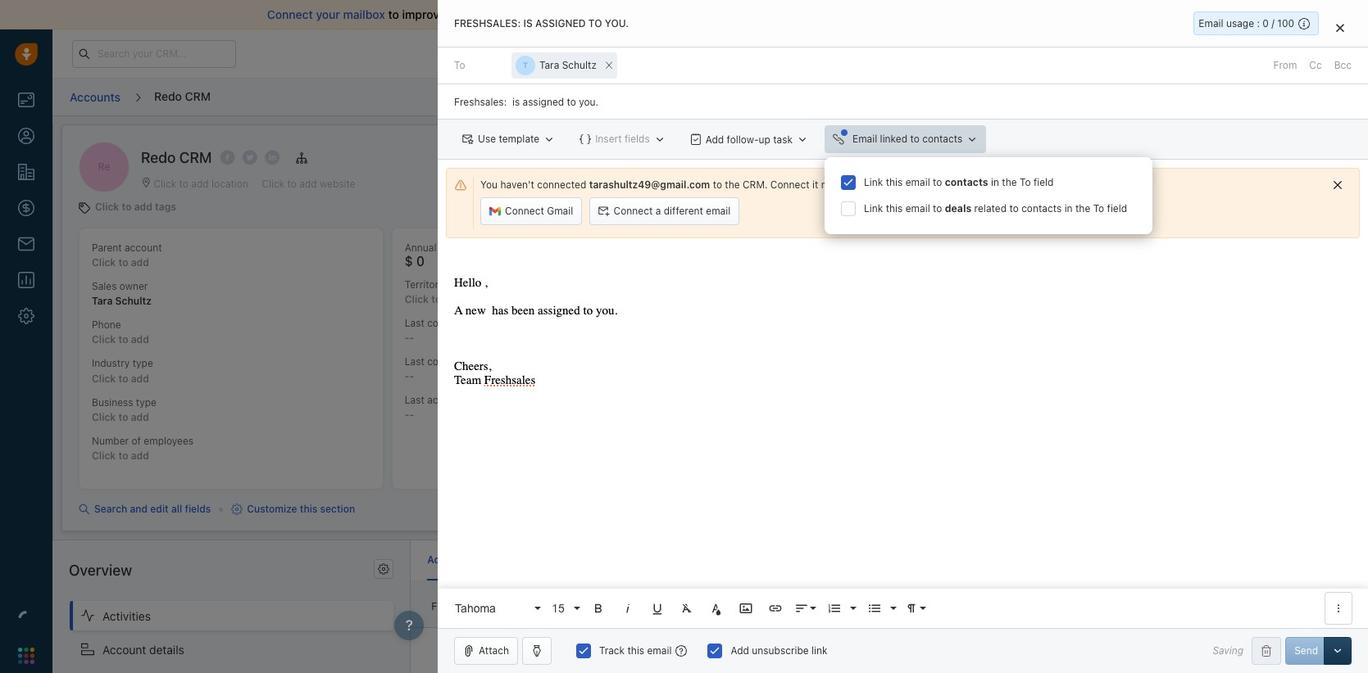 Task type: describe. For each thing, give the bounding box(es) containing it.
enable
[[544, 7, 580, 21]]

explore plans
[[1059, 47, 1122, 59]]

add inside business type click to add
[[131, 411, 149, 424]]

schultz inside the sales owner tara schultz
[[115, 295, 152, 308]]

activity timeline
[[427, 554, 505, 567]]

1 vertical spatial redo
[[141, 149, 176, 166]]

conversations
[[903, 179, 968, 191]]

email linked to contacts button
[[825, 126, 986, 153]]

email for email linked to contacts
[[853, 133, 877, 145]]

show deal activities
[[768, 600, 860, 613]]

type inside 'last activity type --'
[[464, 394, 484, 407]]

email usage : 0 / 100
[[1199, 17, 1294, 30]]

to inside parent account click to add
[[118, 257, 128, 269]]

days
[[1007, 48, 1027, 58]]

add inside industry type click to add
[[131, 373, 149, 385]]

0 vertical spatial redo
[[154, 89, 182, 103]]

unsubscribe
[[752, 645, 809, 657]]

email inside button
[[706, 205, 731, 217]]

last for last contacted time
[[405, 317, 424, 329]]

100
[[1278, 17, 1294, 30]]

add for add unsubscribe link
[[731, 645, 749, 657]]

annual
[[405, 242, 437, 254]]

click up parent
[[95, 201, 119, 213]]

crm.
[[743, 179, 768, 191]]

use template button
[[454, 126, 563, 153]]

by for filter
[[458, 601, 469, 613]]

your
[[920, 48, 940, 58]]

conversations.
[[694, 7, 774, 21]]

trial
[[942, 48, 959, 58]]

click inside number of employees click to add
[[92, 450, 116, 462]]

customize this section
[[247, 503, 355, 516]]

details
[[149, 643, 184, 657]]

business
[[92, 396, 133, 409]]

of inside number of employees click to add
[[132, 435, 141, 447]]

link for link this email to deals related to contacts in the to field
[[864, 203, 883, 215]]

last activity type --
[[405, 394, 484, 422]]

more misc image
[[1331, 602, 1346, 616]]

explore
[[1059, 47, 1094, 59]]

tara inside tara schultz ×
[[540, 59, 559, 71]]

ends
[[961, 48, 982, 58]]

parent account click to add
[[92, 242, 162, 269]]

plans
[[1097, 47, 1122, 59]]

edit
[[150, 503, 169, 516]]

0 horizontal spatial field
[[1034, 176, 1054, 189]]

2-
[[583, 7, 596, 21]]

account
[[102, 643, 146, 657]]

connect left it
[[770, 179, 810, 191]]

link this email to contacts in the to field
[[864, 176, 1054, 189]]

up
[[759, 133, 771, 146]]

filter by
[[431, 601, 469, 613]]

deals by deal stage
[[742, 243, 832, 255]]

0 vertical spatial deal
[[784, 243, 804, 255]]

link
[[812, 645, 828, 657]]

connect gmail button
[[480, 198, 582, 226]]

last for last contacted mode
[[405, 356, 424, 368]]

search and edit all fields link
[[79, 503, 211, 517]]

haven't
[[500, 179, 534, 191]]

1 vertical spatial crm
[[179, 149, 212, 166]]

email for link this email to deals related to contacts in the to field
[[906, 203, 930, 215]]

email for track this email
[[647, 645, 672, 657]]

all activities link
[[476, 597, 551, 618]]

now
[[821, 179, 840, 191]]

use template
[[478, 133, 540, 145]]

is
[[523, 17, 533, 30]]

0 for :
[[1263, 17, 1269, 30]]

connect for connect your mailbox to improve deliverability and enable 2-way sync of email conversations.
[[267, 7, 313, 21]]

2 vertical spatial in
[[1065, 203, 1073, 215]]

$
[[405, 254, 413, 269]]

insert
[[595, 133, 622, 145]]

email image
[[1206, 47, 1217, 61]]

mailbox
[[343, 7, 385, 21]]

contacts inside dropdown button
[[922, 133, 963, 145]]

all for all activities
[[480, 601, 491, 613]]

close image
[[1336, 23, 1344, 33]]

tahoma button
[[449, 593, 543, 626]]

add inside parent account click to add
[[131, 257, 149, 269]]

assigned
[[535, 17, 586, 30]]

filter
[[431, 601, 455, 613]]

deals
[[742, 243, 767, 255]]

account
[[125, 242, 162, 254]]

click inside the territory click to add
[[405, 293, 429, 306]]

connected
[[537, 179, 586, 191]]

schultz inside tara schultz ×
[[562, 59, 597, 71]]

0 horizontal spatial activities
[[494, 601, 536, 613]]

customize
[[247, 503, 297, 516]]

time inside button
[[582, 601, 602, 613]]

industry type click to add
[[92, 358, 153, 385]]

add follow-up task
[[706, 133, 793, 146]]

your inside × dialog
[[880, 179, 901, 191]]

linkedin circled image
[[265, 149, 280, 166]]

time inside last contacted time --
[[477, 317, 497, 329]]

to left you.
[[588, 17, 602, 30]]

click inside phone click to add
[[92, 334, 116, 346]]

0 vertical spatial redo crm
[[154, 89, 211, 103]]

Search your CRM... text field
[[72, 40, 236, 68]]

search
[[94, 503, 127, 516]]

21
[[995, 48, 1005, 58]]

connect a different email button
[[589, 198, 740, 226]]

you haven't connected tarashultz49@gmail.com to the crm. connect it now to keep your conversations synced.
[[480, 179, 1007, 191]]

number
[[92, 435, 129, 447]]

to right the "now"
[[843, 179, 852, 191]]

improve
[[402, 7, 446, 21]]

owner
[[120, 280, 148, 293]]

to left tags
[[122, 201, 132, 213]]

all time periods button
[[563, 597, 654, 618]]

0 vertical spatial and
[[521, 7, 541, 21]]

× link
[[601, 52, 617, 78]]

your trial ends in 21 days
[[920, 48, 1027, 58]]

territory
[[405, 279, 444, 291]]

link for link this email to contacts in the to field
[[864, 176, 883, 189]]

add unsubscribe link
[[731, 645, 828, 657]]

different
[[664, 205, 703, 217]]

tara inside the sales owner tara schultz
[[92, 295, 113, 308]]

all
[[171, 503, 182, 516]]

twitter circled image
[[243, 149, 257, 166]]

bold (⌘b) image
[[591, 602, 606, 616]]

connect a different email
[[614, 205, 731, 217]]

0 vertical spatial to
[[454, 59, 465, 71]]

no contacts button
[[663, 597, 738, 618]]

tahoma
[[455, 602, 496, 615]]

territory click to add
[[405, 279, 462, 306]]

account details
[[102, 643, 184, 657]]

all time periods
[[567, 601, 639, 613]]

1 vertical spatial to
[[1020, 176, 1031, 189]]

accounts
[[70, 90, 121, 104]]

:
[[1257, 17, 1260, 30]]

0 vertical spatial your
[[316, 7, 340, 21]]

add inside the territory click to add
[[444, 293, 462, 306]]

no contacts
[[667, 601, 723, 613]]

this for link this email to contacts in the to field
[[886, 176, 903, 189]]

sync
[[620, 7, 645, 21]]

by for deals
[[770, 243, 781, 255]]

connect for connect gmail
[[505, 205, 544, 217]]

ordered list image
[[827, 602, 842, 616]]

revenue
[[439, 242, 476, 254]]

section
[[320, 503, 355, 516]]

connect gmail
[[505, 205, 573, 217]]

attach
[[479, 645, 509, 657]]

0 horizontal spatial and
[[130, 503, 148, 516]]

1 vertical spatial redo crm
[[141, 149, 212, 166]]

tags
[[155, 201, 176, 213]]

1 vertical spatial field
[[1107, 203, 1127, 215]]

application containing tahoma
[[438, 247, 1368, 629]]

unordered list image
[[867, 602, 882, 616]]

all activities
[[480, 601, 536, 613]]

15 button
[[546, 593, 582, 626]]

to inside phone click to add
[[118, 334, 128, 346]]



Task type: vqa. For each thing, say whether or not it's contained in the screenshot.
ALL SUBSCRIPTIONS
no



Task type: locate. For each thing, give the bounding box(es) containing it.
0 horizontal spatial tara
[[92, 295, 113, 308]]

0 vertical spatial contacted
[[427, 317, 474, 329]]

you
[[480, 179, 498, 191]]

1 vertical spatial time
[[582, 601, 602, 613]]

template
[[499, 133, 540, 145]]

0 vertical spatial by
[[770, 243, 781, 255]]

0 horizontal spatial schultz
[[115, 295, 152, 308]]

last down the territory click to add
[[405, 317, 424, 329]]

this for track this email
[[628, 645, 644, 657]]

click inside parent account click to add
[[92, 257, 116, 269]]

1 vertical spatial schultz
[[115, 295, 152, 308]]

1 horizontal spatial and
[[521, 7, 541, 21]]

insert link (⌘k) image
[[768, 602, 783, 616]]

0 right $
[[416, 254, 425, 269]]

contacted down last contacted time --
[[427, 356, 474, 368]]

0 inside × dialog
[[1263, 17, 1269, 30]]

deliverability
[[449, 7, 518, 21]]

1 horizontal spatial field
[[1107, 203, 1127, 215]]

email
[[1199, 17, 1224, 30], [853, 133, 877, 145]]

2 link from the top
[[864, 203, 883, 215]]

2 last from the top
[[405, 356, 424, 368]]

freshsales:  is assigned to you.
[[454, 17, 629, 30]]

email down underline (⌘u) icon
[[647, 645, 672, 657]]

1 horizontal spatial time
[[582, 601, 602, 613]]

mng settings image
[[378, 564, 390, 575]]

to right related
[[1009, 203, 1019, 215]]

to down industry
[[118, 373, 128, 385]]

by
[[770, 243, 781, 255], [458, 601, 469, 613]]

to down number
[[118, 450, 128, 462]]

annual revenue $ 0
[[405, 242, 476, 269]]

1 horizontal spatial schultz
[[562, 59, 597, 71]]

type
[[133, 358, 153, 370], [464, 394, 484, 407], [136, 396, 156, 409]]

1 horizontal spatial 0
[[1263, 17, 1269, 30]]

1 vertical spatial last
[[405, 356, 424, 368]]

your
[[316, 7, 340, 21], [880, 179, 901, 191]]

tarashultz49@gmail.com
[[589, 179, 710, 191]]

click down territory at top
[[405, 293, 429, 306]]

Write a subject line text field
[[438, 85, 1368, 119]]

underline (⌘u) image
[[650, 602, 665, 616]]

fields inside "button"
[[625, 133, 650, 145]]

to left deals
[[933, 203, 942, 215]]

1 vertical spatial in
[[991, 176, 999, 189]]

last
[[405, 317, 424, 329], [405, 356, 424, 368], [405, 394, 424, 407]]

add for add follow-up task
[[706, 133, 724, 146]]

add left follow-
[[706, 133, 724, 146]]

and left enable
[[521, 7, 541, 21]]

1 horizontal spatial to
[[1020, 176, 1031, 189]]

all inside all time periods button
[[567, 601, 579, 613]]

follow-
[[727, 133, 759, 146]]

activities left unordered list image
[[819, 600, 860, 613]]

to
[[454, 59, 465, 71], [1020, 176, 1031, 189], [1093, 203, 1104, 215]]

in up link this email to deals related to contacts in the to field
[[991, 176, 999, 189]]

sales owner tara schultz
[[92, 280, 152, 308]]

0 horizontal spatial fields
[[185, 503, 211, 516]]

to inside the territory click to add
[[431, 293, 441, 306]]

1 vertical spatial of
[[132, 435, 141, 447]]

timeline
[[467, 554, 505, 567]]

link this email to deals related to contacts in the to field
[[864, 203, 1127, 215]]

contacted down the territory click to add
[[427, 317, 474, 329]]

type right industry
[[133, 358, 153, 370]]

a
[[656, 205, 661, 217]]

mode
[[477, 356, 503, 368]]

add down the 'account'
[[131, 257, 149, 269]]

contacts up conversations
[[922, 133, 963, 145]]

show
[[768, 600, 794, 613]]

to inside industry type click to add
[[118, 373, 128, 385]]

1 all from the left
[[480, 601, 491, 613]]

email left 'linked'
[[853, 133, 877, 145]]

1 vertical spatial and
[[130, 503, 148, 516]]

schultz
[[562, 59, 597, 71], [115, 295, 152, 308]]

redo crm down the search your crm... text box
[[154, 89, 211, 103]]

type for business type click to add
[[136, 396, 156, 409]]

contacted for mode
[[427, 356, 474, 368]]

0 inside 'annual revenue $ 0'
[[416, 254, 425, 269]]

×
[[605, 56, 613, 73]]

deal right show
[[796, 600, 816, 613]]

number of employees click to add
[[92, 435, 194, 462]]

in left 21
[[985, 48, 992, 58]]

tara down freshsales:  is assigned to you.
[[540, 59, 559, 71]]

2 horizontal spatial the
[[1076, 203, 1091, 215]]

1 vertical spatial link
[[864, 203, 883, 215]]

email down conversations
[[906, 203, 930, 215]]

saving
[[1213, 646, 1244, 658]]

all for all time periods
[[567, 601, 579, 613]]

0 vertical spatial tara
[[540, 59, 559, 71]]

to inside business type click to add
[[118, 411, 128, 424]]

paragraph format image
[[904, 602, 919, 616]]

all right 15
[[567, 601, 579, 613]]

1 horizontal spatial email
[[1199, 17, 1224, 30]]

facebook circled image
[[220, 149, 235, 166]]

add left tags
[[134, 201, 152, 213]]

15
[[552, 602, 565, 615]]

add inside phone click to add
[[131, 334, 149, 346]]

2 vertical spatial to
[[1093, 203, 1104, 215]]

to left synced.
[[933, 176, 942, 189]]

0 right :
[[1263, 17, 1269, 30]]

activity
[[427, 554, 464, 567]]

1 contacted from the top
[[427, 317, 474, 329]]

1 horizontal spatial activities
[[819, 600, 860, 613]]

1 horizontal spatial all
[[567, 601, 579, 613]]

last inside last contacted time --
[[405, 317, 424, 329]]

type inside business type click to add
[[136, 396, 156, 409]]

it
[[812, 179, 818, 191]]

click inside business type click to add
[[92, 411, 116, 424]]

this right keep at the top of page
[[886, 176, 903, 189]]

× dialog
[[438, 0, 1368, 674]]

to
[[388, 7, 399, 21], [588, 17, 602, 30], [910, 133, 920, 145], [933, 176, 942, 189], [713, 179, 722, 191], [843, 179, 852, 191], [122, 201, 132, 213], [933, 203, 942, 215], [1009, 203, 1019, 215], [118, 257, 128, 269], [431, 293, 441, 306], [118, 334, 128, 346], [118, 373, 128, 385], [118, 411, 128, 424], [118, 450, 128, 462]]

1 horizontal spatial the
[[1002, 176, 1017, 189]]

connect down haven't
[[505, 205, 544, 217]]

0 vertical spatial of
[[648, 7, 659, 21]]

all right filter by
[[480, 601, 491, 613]]

contacted for time
[[427, 317, 474, 329]]

tara down sales
[[92, 295, 113, 308]]

email left usage
[[1199, 17, 1224, 30]]

2 contacted from the top
[[427, 356, 474, 368]]

last inside 'last activity type --'
[[405, 394, 424, 407]]

all inside all activities link
[[480, 601, 491, 613]]

0 vertical spatial time
[[477, 317, 497, 329]]

bcc
[[1334, 59, 1352, 71]]

deal left stage
[[784, 243, 804, 255]]

2 horizontal spatial to
[[1093, 203, 1104, 215]]

1 horizontal spatial by
[[770, 243, 781, 255]]

0 horizontal spatial 0
[[416, 254, 425, 269]]

0 horizontal spatial time
[[477, 317, 497, 329]]

explore plans link
[[1050, 43, 1131, 63]]

2 all from the left
[[567, 601, 579, 613]]

0 vertical spatial link
[[864, 176, 883, 189]]

0 vertical spatial add
[[706, 133, 724, 146]]

time left periods
[[582, 601, 602, 613]]

to left the crm.
[[713, 179, 722, 191]]

synced.
[[971, 179, 1007, 191]]

insert image (⌘p) image
[[739, 602, 753, 616]]

and left the edit
[[130, 503, 148, 516]]

by right the filter
[[458, 601, 469, 613]]

application
[[438, 247, 1368, 629]]

1 vertical spatial your
[[880, 179, 901, 191]]

1 vertical spatial 0
[[416, 254, 425, 269]]

fields right all
[[185, 503, 211, 516]]

0 horizontal spatial all
[[480, 601, 491, 613]]

connect for connect a different email
[[614, 205, 653, 217]]

type inside industry type click to add
[[133, 358, 153, 370]]

this for link this email to deals related to contacts in the to field
[[886, 203, 903, 215]]

linked
[[880, 133, 908, 145]]

link right the "now"
[[864, 176, 883, 189]]

usage
[[1226, 17, 1254, 30]]

last down last contacted time --
[[405, 356, 424, 368]]

fields right insert
[[625, 133, 650, 145]]

click down industry
[[92, 373, 116, 385]]

1 link from the top
[[864, 176, 883, 189]]

contacts right related
[[1022, 203, 1062, 215]]

add up industry type click to add
[[131, 334, 149, 346]]

align image
[[794, 602, 809, 616]]

link down keep at the top of page
[[864, 203, 883, 215]]

activity
[[427, 394, 461, 407]]

1 vertical spatial add
[[731, 645, 749, 657]]

schultz down owner
[[115, 295, 152, 308]]

contacted inside last contacted time --
[[427, 317, 474, 329]]

click to add tags
[[95, 201, 176, 213]]

redo crm up tags
[[141, 149, 212, 166]]

cc
[[1310, 59, 1322, 71]]

to down parent
[[118, 257, 128, 269]]

click down parent
[[92, 257, 116, 269]]

last inside last contacted mode --
[[405, 356, 424, 368]]

1 horizontal spatial your
[[880, 179, 901, 191]]

connect left mailbox
[[267, 7, 313, 21]]

0 horizontal spatial to
[[454, 59, 465, 71]]

1 vertical spatial by
[[458, 601, 469, 613]]

0 horizontal spatial your
[[316, 7, 340, 21]]

1 horizontal spatial fields
[[625, 133, 650, 145]]

add down employees
[[131, 450, 149, 462]]

last left activity
[[405, 394, 424, 407]]

link
[[864, 176, 883, 189], [864, 203, 883, 215]]

0 vertical spatial in
[[985, 48, 992, 58]]

contacts inside button
[[683, 601, 723, 613]]

0 vertical spatial 0
[[1263, 17, 1269, 30]]

keep
[[855, 179, 877, 191]]

tara
[[540, 59, 559, 71], [92, 295, 113, 308]]

of right sync
[[648, 7, 659, 21]]

type right activity
[[464, 394, 484, 407]]

connect your mailbox to improve deliverability and enable 2-way sync of email conversations.
[[267, 7, 774, 21]]

business type click to add
[[92, 396, 156, 424]]

this left deals
[[886, 203, 903, 215]]

click inside industry type click to add
[[92, 373, 116, 385]]

connect left a
[[614, 205, 653, 217]]

last contacted time --
[[405, 317, 497, 344]]

1 vertical spatial tara
[[92, 295, 113, 308]]

0 vertical spatial fields
[[625, 133, 650, 145]]

task
[[773, 133, 793, 146]]

0 for $
[[416, 254, 425, 269]]

customize this section link
[[231, 503, 355, 517]]

1 last from the top
[[405, 317, 424, 329]]

1 vertical spatial deal
[[796, 600, 816, 613]]

to down territory at top
[[431, 293, 441, 306]]

crm left facebook circled image
[[179, 149, 212, 166]]

connect
[[267, 7, 313, 21], [770, 179, 810, 191], [505, 205, 544, 217], [614, 205, 653, 217]]

click down number
[[92, 450, 116, 462]]

attach button
[[454, 638, 518, 666]]

email right sync
[[662, 7, 691, 21]]

contacts right the no
[[683, 601, 723, 613]]

time up mode
[[477, 317, 497, 329]]

to down phone on the top of the page
[[118, 334, 128, 346]]

1 vertical spatial email
[[853, 133, 877, 145]]

tara schultz ×
[[540, 56, 613, 73]]

to down business
[[118, 411, 128, 424]]

schultz left × link
[[562, 59, 597, 71]]

overview
[[69, 562, 132, 580]]

to right mailbox
[[388, 7, 399, 21]]

email for email usage : 0 / 100
[[1199, 17, 1224, 30]]

0 horizontal spatial email
[[853, 133, 877, 145]]

add left unsubscribe
[[731, 645, 749, 657]]

italic (⌘i) image
[[621, 602, 635, 616]]

email
[[662, 7, 691, 21], [906, 176, 930, 189], [906, 203, 930, 215], [706, 205, 731, 217], [647, 645, 672, 657]]

1 horizontal spatial of
[[648, 7, 659, 21]]

type right business
[[136, 396, 156, 409]]

redo
[[154, 89, 182, 103], [141, 149, 176, 166]]

0 vertical spatial crm
[[185, 89, 211, 103]]

add up business type click to add
[[131, 373, 149, 385]]

this for customize this section
[[300, 503, 318, 516]]

add up last contacted time --
[[444, 293, 462, 306]]

to right 'linked'
[[910, 133, 920, 145]]

contacts up deals
[[945, 176, 988, 189]]

1 horizontal spatial add
[[731, 645, 749, 657]]

contacted inside last contacted mode --
[[427, 356, 474, 368]]

by right deals
[[770, 243, 781, 255]]

freshworks switcher image
[[18, 648, 34, 665]]

your left mailbox
[[316, 7, 340, 21]]

this left section
[[300, 503, 318, 516]]

type for industry type click to add
[[133, 358, 153, 370]]

0 vertical spatial email
[[1199, 17, 1224, 30]]

0 horizontal spatial by
[[458, 601, 469, 613]]

this right track
[[628, 645, 644, 657]]

/
[[1272, 17, 1275, 30]]

2 vertical spatial last
[[405, 394, 424, 407]]

crm down the search your crm... text box
[[185, 89, 211, 103]]

in right related
[[1065, 203, 1073, 215]]

phone
[[92, 319, 121, 331]]

add inside number of employees click to add
[[131, 450, 149, 462]]

accounts link
[[69, 84, 121, 110]]

0 vertical spatial last
[[405, 317, 424, 329]]

way
[[596, 7, 617, 21]]

connect your mailbox link
[[267, 7, 388, 21]]

redo down the search your crm... text box
[[154, 89, 182, 103]]

your right keep at the top of page
[[880, 179, 901, 191]]

1 horizontal spatial tara
[[540, 59, 559, 71]]

email down email linked to contacts
[[906, 176, 930, 189]]

0 horizontal spatial add
[[706, 133, 724, 146]]

click down phone on the top of the page
[[92, 334, 116, 346]]

insert fields
[[595, 133, 650, 145]]

1 vertical spatial contacted
[[427, 356, 474, 368]]

of right number
[[132, 435, 141, 447]]

add down business
[[131, 411, 149, 424]]

0 horizontal spatial the
[[725, 179, 740, 191]]

to inside dropdown button
[[910, 133, 920, 145]]

email inside dropdown button
[[853, 133, 877, 145]]

click down business
[[92, 411, 116, 424]]

3 last from the top
[[405, 394, 424, 407]]

activities left 15
[[494, 601, 536, 613]]

1 vertical spatial fields
[[185, 503, 211, 516]]

email right the different
[[706, 205, 731, 217]]

gmail
[[547, 205, 573, 217]]

0 vertical spatial schultz
[[562, 59, 597, 71]]

email for link this email to contacts in the to field
[[906, 176, 930, 189]]

deals
[[945, 203, 972, 215]]

0 vertical spatial field
[[1034, 176, 1054, 189]]

click
[[95, 201, 119, 213], [92, 257, 116, 269], [405, 293, 429, 306], [92, 334, 116, 346], [92, 373, 116, 385], [92, 411, 116, 424], [92, 450, 116, 462]]

redo up tags
[[141, 149, 176, 166]]

last for last activity type
[[405, 394, 424, 407]]

0 horizontal spatial of
[[132, 435, 141, 447]]

to inside number of employees click to add
[[118, 450, 128, 462]]



